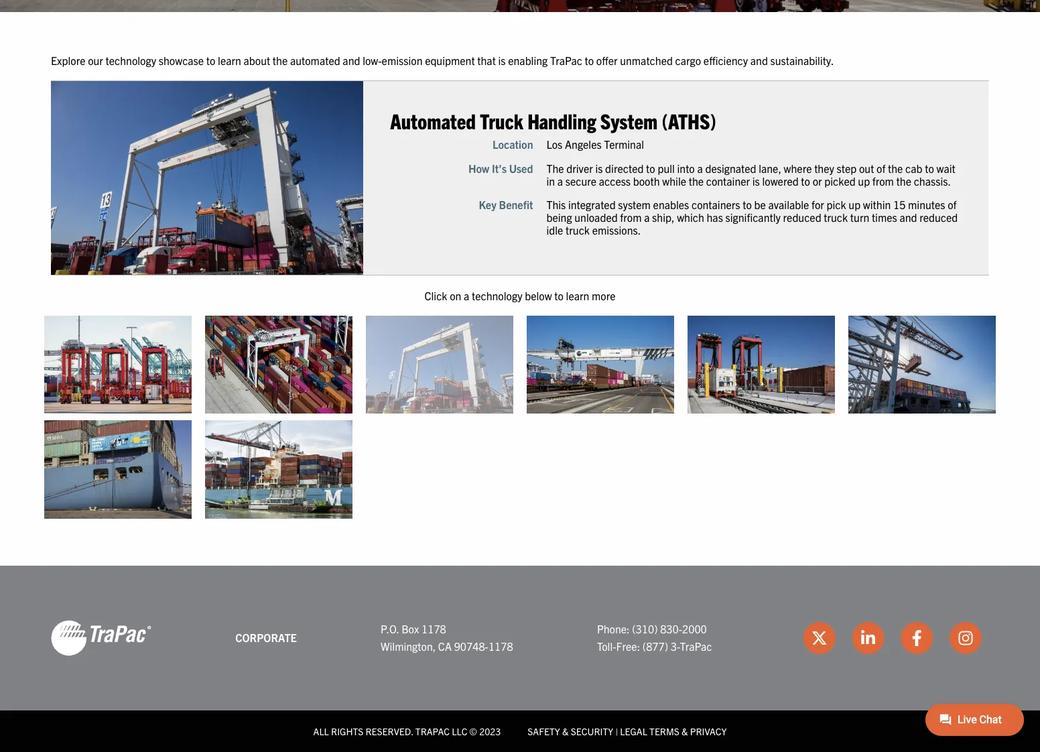 Task type: vqa. For each thing, say whether or not it's contained in the screenshot.
managing to the bottom
no



Task type: locate. For each thing, give the bounding box(es) containing it.
and right efficiency
[[751, 54, 768, 67]]

&
[[562, 725, 569, 737], [682, 725, 688, 737]]

0 horizontal spatial and
[[343, 54, 360, 67]]

technology
[[106, 54, 156, 67], [472, 289, 523, 302]]

0 horizontal spatial of
[[877, 161, 886, 174]]

ship,
[[653, 210, 675, 224]]

cargo
[[675, 54, 701, 67]]

wait
[[937, 161, 956, 174]]

the
[[273, 54, 288, 67], [888, 161, 903, 174], [689, 174, 704, 187], [897, 174, 912, 187]]

sustainability.
[[771, 54, 834, 67]]

and right the times on the top
[[900, 210, 918, 224]]

the
[[547, 161, 564, 174]]

of right minutes at the right top of the page
[[948, 197, 957, 211]]

lane,
[[759, 161, 782, 174]]

los angeles terminal
[[547, 137, 645, 151]]

a
[[698, 161, 703, 174], [558, 174, 563, 187], [645, 210, 650, 224], [464, 289, 469, 302]]

chassis.
[[914, 174, 951, 187]]

up right step at the top right of the page
[[859, 174, 870, 187]]

0 horizontal spatial reduced
[[784, 210, 822, 224]]

step
[[837, 161, 857, 174]]

1 horizontal spatial &
[[682, 725, 688, 737]]

trapac inside automated truck handling system (aths) main content
[[550, 54, 582, 67]]

1 vertical spatial of
[[948, 197, 957, 211]]

a left ship,
[[645, 210, 650, 224]]

0 horizontal spatial trapac
[[550, 54, 582, 67]]

to right below at the right top of the page
[[555, 289, 564, 302]]

our
[[88, 54, 103, 67]]

privacy
[[690, 725, 727, 737]]

1178 right ca
[[489, 639, 513, 653]]

is right the driver
[[596, 161, 603, 174]]

minutes
[[909, 197, 946, 211]]

©
[[470, 725, 477, 737]]

2 & from the left
[[682, 725, 688, 737]]

truck right idle
[[566, 223, 590, 237]]

up
[[859, 174, 870, 187], [849, 197, 861, 211]]

automated
[[290, 54, 340, 67]]

the left cab
[[888, 161, 903, 174]]

2 horizontal spatial and
[[900, 210, 918, 224]]

reduced down chassis.
[[920, 210, 958, 224]]

box
[[402, 622, 419, 636]]

automated
[[391, 107, 476, 133]]

to left be
[[743, 197, 752, 211]]

1 horizontal spatial reduced
[[920, 210, 958, 224]]

container
[[707, 174, 750, 187]]

of right out
[[877, 161, 886, 174]]

& right safety
[[562, 725, 569, 737]]

unloaded
[[575, 210, 618, 224]]

1 vertical spatial up
[[849, 197, 861, 211]]

1 vertical spatial learn
[[566, 289, 589, 302]]

safety
[[528, 725, 560, 737]]

and inside the this integrated system enables containers to be available for pick up within 15 minutes of being unloaded from a ship, which has significantly reduced truck turn times and reduced idle truck emissions.
[[900, 210, 918, 224]]

phone:
[[597, 622, 630, 636]]

learn left about
[[218, 54, 241, 67]]

of inside the driver is directed to pull into a designated lane, where they step out of the cab to wait in a secure access booth while the container is lowered to or picked up from the chassis.
[[877, 161, 886, 174]]

to right showcase
[[206, 54, 215, 67]]

significantly
[[726, 210, 781, 224]]

1 vertical spatial from
[[621, 210, 642, 224]]

a right the on
[[464, 289, 469, 302]]

1 horizontal spatial technology
[[472, 289, 523, 302]]

0 horizontal spatial from
[[621, 210, 642, 224]]

available
[[769, 197, 810, 211]]

1 horizontal spatial of
[[948, 197, 957, 211]]

1 vertical spatial technology
[[472, 289, 523, 302]]

from inside the driver is directed to pull into a designated lane, where they step out of the cab to wait in a secure access booth while the container is lowered to or picked up from the chassis.
[[873, 174, 894, 187]]

1 horizontal spatial 1178
[[489, 639, 513, 653]]

terms
[[650, 725, 680, 737]]

up right pick
[[849, 197, 861, 211]]

& right terms
[[682, 725, 688, 737]]

1 horizontal spatial is
[[596, 161, 603, 174]]

learn left more
[[566, 289, 589, 302]]

times
[[872, 210, 898, 224]]

1 horizontal spatial from
[[873, 174, 894, 187]]

a right in
[[558, 174, 563, 187]]

trapac right enabling
[[550, 54, 582, 67]]

to left 'pull'
[[647, 161, 656, 174]]

safety & security link
[[528, 725, 613, 737]]

to
[[206, 54, 215, 67], [585, 54, 594, 67], [647, 161, 656, 174], [925, 161, 935, 174], [802, 174, 811, 187], [743, 197, 752, 211], [555, 289, 564, 302]]

technology right the our
[[106, 54, 156, 67]]

used
[[510, 161, 534, 174]]

truck left "turn"
[[824, 210, 848, 224]]

0 vertical spatial learn
[[218, 54, 241, 67]]

1 horizontal spatial truck
[[824, 210, 848, 224]]

footer containing p.o. box 1178
[[0, 566, 1040, 752]]

1 horizontal spatial trapac
[[680, 639, 712, 653]]

efficiency
[[704, 54, 748, 67]]

0 vertical spatial trapac
[[550, 54, 582, 67]]

from
[[873, 174, 894, 187], [621, 210, 642, 224]]

0 vertical spatial from
[[873, 174, 894, 187]]

reduced left pick
[[784, 210, 822, 224]]

0 horizontal spatial is
[[498, 54, 506, 67]]

the right while
[[689, 174, 704, 187]]

(877)
[[643, 639, 668, 653]]

of inside the this integrated system enables containers to be available for pick up within 15 minutes of being unloaded from a ship, which has significantly reduced truck turn times and reduced idle truck emissions.
[[948, 197, 957, 211]]

picked
[[825, 174, 856, 187]]

0 vertical spatial of
[[877, 161, 886, 174]]

from inside the this integrated system enables containers to be available for pick up within 15 minutes of being unloaded from a ship, which has significantly reduced truck turn times and reduced idle truck emissions.
[[621, 210, 642, 224]]

learn
[[218, 54, 241, 67], [566, 289, 589, 302]]

0 horizontal spatial learn
[[218, 54, 241, 67]]

this integrated system enables containers to be available for pick up within 15 minutes of being unloaded from a ship, which has significantly reduced truck turn times and reduced idle truck emissions.
[[547, 197, 958, 237]]

0 horizontal spatial &
[[562, 725, 569, 737]]

1 vertical spatial 1178
[[489, 639, 513, 653]]

truck
[[480, 107, 524, 133]]

from up within
[[873, 174, 894, 187]]

0 vertical spatial technology
[[106, 54, 156, 67]]

1178 up ca
[[422, 622, 446, 636]]

trapac los angeles automated stacking crane image
[[205, 315, 353, 414]]

directed
[[606, 161, 644, 174]]

is right that
[[498, 54, 506, 67]]

up inside the driver is directed to pull into a designated lane, where they step out of the cab to wait in a secure access booth while the container is lowered to or picked up from the chassis.
[[859, 174, 870, 187]]

trapac los angeles automated straddle carrier image
[[44, 315, 192, 414]]

ca
[[438, 639, 452, 653]]

0 horizontal spatial 1178
[[422, 622, 446, 636]]

reduced
[[784, 210, 822, 224], [920, 210, 958, 224]]

benefit
[[499, 197, 534, 211]]

footer
[[0, 566, 1040, 752]]

1 vertical spatial trapac
[[680, 639, 712, 653]]

of
[[877, 161, 886, 174], [948, 197, 957, 211]]

emission
[[382, 54, 423, 67]]

trapac down '2000'
[[680, 639, 712, 653]]

and left low-
[[343, 54, 360, 67]]

of for out
[[877, 161, 886, 174]]

booth
[[634, 174, 660, 187]]

830-
[[660, 622, 682, 636]]

angeles
[[565, 137, 602, 151]]

the driver is directed to pull into a designated lane, where they step out of the cab to wait in a secure access booth while the container is lowered to or picked up from the chassis.
[[547, 161, 956, 187]]

unmatched
[[620, 54, 673, 67]]

key benefit
[[479, 197, 534, 211]]

0 vertical spatial up
[[859, 174, 870, 187]]

is
[[498, 54, 506, 67], [596, 161, 603, 174], [753, 174, 760, 187]]

from left ship,
[[621, 210, 642, 224]]

is up be
[[753, 174, 760, 187]]

trapac
[[550, 54, 582, 67], [680, 639, 712, 653]]

llc
[[452, 725, 467, 737]]

click on a technology below to learn more
[[425, 289, 616, 302]]

technology left below at the right top of the page
[[472, 289, 523, 302]]



Task type: describe. For each thing, give the bounding box(es) containing it.
of for minutes
[[948, 197, 957, 211]]

out
[[860, 161, 875, 174]]

p.o. box 1178 wilmington, ca 90748-1178
[[381, 622, 513, 653]]

lowered
[[763, 174, 799, 187]]

being
[[547, 210, 573, 224]]

designated
[[706, 161, 757, 174]]

below
[[525, 289, 552, 302]]

into
[[678, 161, 695, 174]]

explore
[[51, 54, 85, 67]]

0 horizontal spatial truck
[[566, 223, 590, 237]]

security
[[571, 725, 613, 737]]

0 vertical spatial 1178
[[422, 622, 446, 636]]

showcase
[[159, 54, 204, 67]]

system
[[619, 197, 651, 211]]

access
[[599, 174, 631, 187]]

corporate
[[235, 631, 297, 644]]

p.o.
[[381, 622, 399, 636]]

reserved.
[[366, 725, 413, 737]]

containers
[[692, 197, 741, 211]]

enables
[[654, 197, 690, 211]]

enabling
[[508, 54, 548, 67]]

90748-
[[454, 639, 489, 653]]

15
[[894, 197, 906, 211]]

the up 15
[[897, 174, 912, 187]]

rights
[[331, 725, 363, 737]]

to left offer
[[585, 54, 594, 67]]

how
[[469, 161, 490, 174]]

phone: (310) 830-2000 toll-free: (877) 3-trapac
[[597, 622, 712, 653]]

pull
[[658, 161, 675, 174]]

2023
[[479, 725, 501, 737]]

1 horizontal spatial and
[[751, 54, 768, 67]]

free:
[[616, 639, 640, 653]]

to inside the this integrated system enables containers to be available for pick up within 15 minutes of being unloaded from a ship, which has significantly reduced truck turn times and reduced idle truck emissions.
[[743, 197, 752, 211]]

up inside the this integrated system enables containers to be available for pick up within 15 minutes of being unloaded from a ship, which has significantly reduced truck turn times and reduced idle truck emissions.
[[849, 197, 861, 211]]

trapac inside phone: (310) 830-2000 toll-free: (877) 3-trapac
[[680, 639, 712, 653]]

1 & from the left
[[562, 725, 569, 737]]

be
[[755, 197, 766, 211]]

where
[[784, 161, 812, 174]]

a inside the this integrated system enables containers to be available for pick up within 15 minutes of being unloaded from a ship, which has significantly reduced truck turn times and reduced idle truck emissions.
[[645, 210, 650, 224]]

on
[[450, 289, 461, 302]]

more
[[592, 289, 616, 302]]

legal
[[620, 725, 647, 737]]

(aths)
[[662, 107, 717, 133]]

safety & security | legal terms & privacy
[[528, 725, 727, 737]]

0 horizontal spatial technology
[[106, 54, 156, 67]]

2 horizontal spatial is
[[753, 174, 760, 187]]

turn
[[851, 210, 870, 224]]

while
[[663, 174, 687, 187]]

3-
[[671, 639, 680, 653]]

the right about
[[273, 54, 288, 67]]

this
[[547, 197, 566, 211]]

wilmington,
[[381, 639, 436, 653]]

1 horizontal spatial learn
[[566, 289, 589, 302]]

2 reduced from the left
[[920, 210, 958, 224]]

(310)
[[632, 622, 658, 636]]

offer
[[596, 54, 618, 67]]

driver
[[567, 161, 593, 174]]

to left or
[[802, 174, 811, 187]]

all rights reserved. trapac llc © 2023
[[313, 725, 501, 737]]

location
[[493, 137, 534, 151]]

secure
[[566, 174, 597, 187]]

toll-
[[597, 639, 616, 653]]

integrated
[[569, 197, 616, 211]]

has
[[707, 210, 723, 224]]

trapac
[[415, 725, 450, 737]]

corporate image
[[51, 619, 151, 657]]

in
[[547, 174, 555, 187]]

automated truck handling system (aths) main content
[[38, 52, 1040, 525]]

legal terms & privacy link
[[620, 725, 727, 737]]

how it's used
[[469, 161, 534, 174]]

for
[[812, 197, 825, 211]]

los
[[547, 137, 563, 151]]

handling
[[528, 107, 597, 133]]

2000
[[682, 622, 707, 636]]

idle
[[547, 223, 564, 237]]

a right into
[[698, 161, 703, 174]]

terminal
[[604, 137, 645, 151]]

system
[[601, 107, 658, 133]]

explore our technology showcase to learn about the automated and low-emission equipment that is enabling trapac to offer unmatched cargo efficiency and sustainability.
[[51, 54, 834, 67]]

to right cab
[[925, 161, 935, 174]]

cab
[[906, 161, 923, 174]]

pick
[[827, 197, 847, 211]]

it's
[[492, 161, 507, 174]]

automated truck handling system (aths)
[[391, 107, 717, 133]]

low-
[[363, 54, 382, 67]]

about
[[244, 54, 270, 67]]

1 reduced from the left
[[784, 210, 822, 224]]

click
[[425, 289, 447, 302]]

they
[[815, 161, 835, 174]]

|
[[616, 725, 618, 737]]

emissions.
[[593, 223, 641, 237]]



